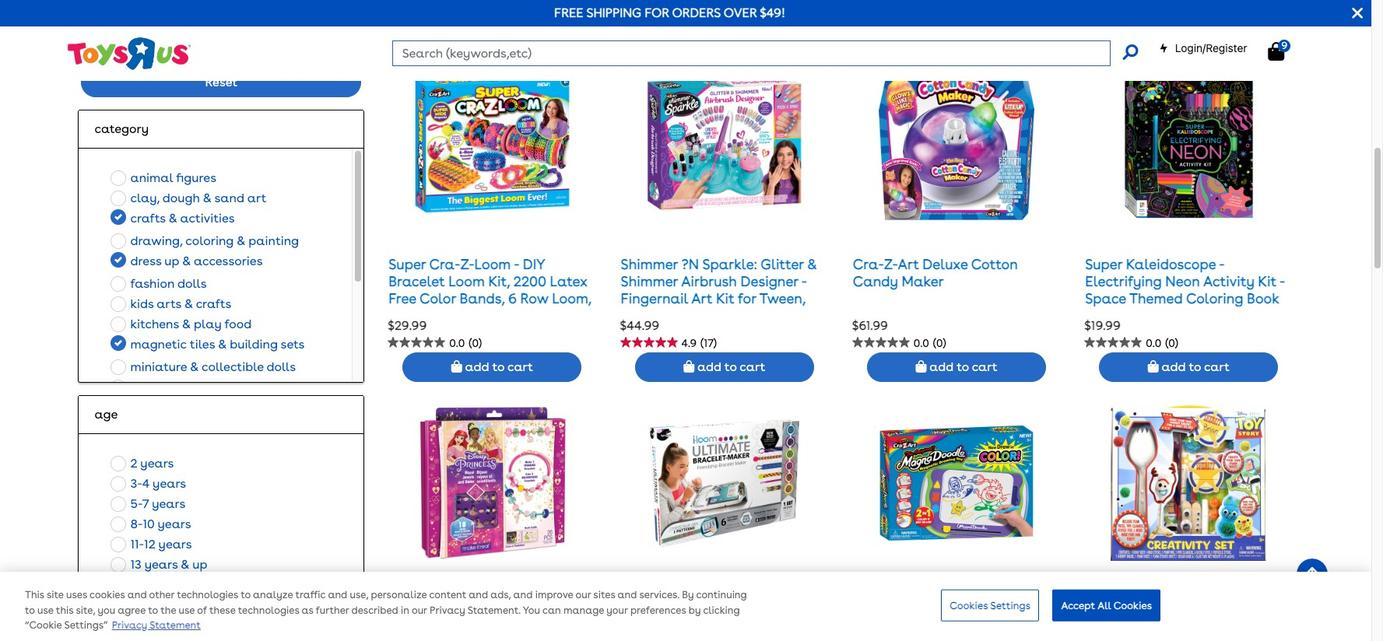 Task type: locate. For each thing, give the bounding box(es) containing it.
1 vertical spatial crafts
[[196, 297, 231, 311]]

z- inside cra-z-art deluxe cotton candy maker
[[884, 257, 898, 273]]

0.0 down maker
[[914, 337, 929, 350]]

0 horizontal spatial up
[[165, 254, 179, 269]]

1 vertical spatial art
[[692, 290, 713, 306]]

1 8+ from the left
[[425, 324, 441, 340]]

1 horizontal spatial 12
[[1102, 357, 1115, 374]]

6
[[508, 290, 517, 306], [1275, 341, 1283, 357]]

neon down kaleidoscope
[[1166, 273, 1200, 290]]

0.0 (0) for electrifying
[[1146, 337, 1179, 350]]

1 horizontal spatial 0.0 (0)
[[914, 337, 946, 350]]

0 vertical spatial neon
[[1166, 273, 1200, 290]]

& right the 'tiles'
[[218, 337, 227, 352]]

super inside super kaleidoscope - electrifying neon activity kit - space themed coloring book with neon stationery and stickers - rocket keyring - arts and craft kits for kids aged 6 to 12
[[1085, 257, 1123, 273]]

art down airbrush
[[692, 290, 713, 306]]

art, inside magnadoodle color deluxe - cra-z-art, 2-in-1 color & erase, draw in color, t
[[898, 614, 922, 631]]

3-4 years button
[[106, 474, 191, 494]]

cookies
[[950, 600, 988, 611], [1114, 600, 1152, 611]]

princess
[[437, 597, 490, 614]]

food
[[225, 317, 252, 332]]

0.0 (0) down create,
[[449, 337, 482, 350]]

disney for gems
[[389, 597, 433, 614]]

bracelet up free
[[389, 273, 445, 290]]

1 horizontal spatial 4
[[1241, 597, 1250, 614]]

ages down design
[[389, 324, 421, 340]]

use left of at the bottom left of the page
[[179, 605, 195, 617]]

disney up gems
[[389, 597, 433, 614]]

z- down airbrush
[[732, 307, 746, 323]]

6 down kit,
[[508, 290, 517, 306]]

0 horizontal spatial our
[[412, 605, 427, 617]]

years up 8-10 years
[[152, 497, 185, 512]]

cookies
[[90, 590, 125, 601]]

kitchens
[[130, 317, 179, 332]]

2 8+ from the left
[[621, 324, 638, 340]]

2 super from the left
[[1085, 257, 1123, 273]]

dolls down 'dress up & accessories' 'button' on the left top of page
[[178, 276, 207, 291]]

3-4 years
[[130, 476, 186, 491]]

0 vertical spatial art,
[[746, 307, 770, 323]]

neon down themed
[[1119, 307, 1153, 323]]

1 cart from the left
[[508, 360, 533, 374]]

1 vertical spatial dolls
[[267, 360, 296, 374]]

cra- up the erase, at bottom
[[853, 614, 884, 631]]

cookies up creativity
[[1114, 600, 1152, 611]]

0.0 (0) down maker
[[914, 337, 946, 350]]

& right glitter
[[807, 257, 817, 273]]

color,
[[952, 631, 992, 642]]

super for super kaleidoscope - electrifying neon activity kit - space themed coloring book with neon stationery and stickers - rocket keyring - arts and craft kits for kids aged 6 to 12
[[1085, 257, 1123, 273]]

0 vertical spatial art
[[898, 257, 919, 273]]

as
[[302, 605, 313, 617]]

3 0.0 from the left
[[1146, 337, 1162, 350]]

1 add to cart button from the left
[[403, 353, 582, 382]]

z- up candy
[[884, 257, 898, 273]]

1 vertical spatial art,
[[898, 614, 922, 631]]

4 down '2 years' button
[[142, 476, 150, 491]]

technologies up of at the bottom left of the page
[[177, 590, 238, 601]]

- up tween,
[[802, 273, 807, 290]]

fashion dolls button
[[106, 274, 211, 294]]

12 inside super kaleidoscope - electrifying neon activity kit - space themed coloring book with neon stationery and stickers - rocket keyring - arts and craft kits for kids aged 6 to 12
[[1102, 357, 1115, 374]]

0 horizontal spatial 4
[[142, 476, 150, 491]]

1 horizontal spatial 6
[[1275, 341, 1283, 357]]

sets
[[281, 337, 305, 352]]

0 horizontal spatial cookies
[[950, 600, 988, 611]]

add for color
[[465, 360, 489, 374]]

color up "1"
[[952, 597, 989, 614]]

1 vertical spatial color
[[952, 597, 989, 614]]

years for 4
[[153, 476, 186, 491]]

- left diy
[[514, 257, 519, 273]]

over
[[724, 5, 757, 20]]

the
[[161, 605, 176, 617]]

i-
[[687, 597, 696, 614]]

years
[[140, 456, 174, 471], [153, 476, 186, 491], [152, 497, 185, 512], [158, 517, 191, 532], [158, 537, 192, 552], [145, 557, 178, 572]]

1 disney from the left
[[389, 597, 433, 614]]

3 0.0 (0) from the left
[[1146, 337, 1179, 350]]

privacy statement link
[[112, 620, 201, 632]]

& up accessories
[[237, 234, 245, 248]]

2 cookies from the left
[[1114, 600, 1152, 611]]

0 horizontal spatial kit
[[716, 290, 735, 306]]

1 vertical spatial bracelet
[[736, 597, 792, 614]]

1 add from the left
[[465, 360, 489, 374]]

$29.99
[[388, 319, 427, 333]]

art,
[[746, 307, 770, 323], [898, 614, 922, 631]]

0 vertical spatial 12
[[1102, 357, 1115, 374]]

cart for cra-
[[740, 360, 766, 374]]

12 down the 8-10 years 'button'
[[144, 537, 156, 552]]

color up design
[[420, 290, 456, 306]]

kit inside shimmer ?n sparkle: glitter & shimmer airbrush designer - fingernail art kit for tween, nail studio, cra-z-art, ages 8+
[[716, 290, 735, 306]]

4 cart from the left
[[1204, 360, 1230, 374]]

2 add from the left
[[698, 360, 722, 374]]

& inside magnadoodle color deluxe - cra-z-art, 2-in-1 color & erase, draw in color, t
[[1005, 614, 1015, 631]]

1 horizontal spatial kit
[[1258, 273, 1277, 290]]

disney inside disney pixar toy story 4 creativity play set
[[1085, 597, 1130, 614]]

& inside disney princess royal jewels & gems
[[389, 614, 398, 631]]

1 horizontal spatial up
[[192, 557, 207, 572]]

cra-z-art deluxe cotton candy maker image
[[879, 65, 1035, 221]]

for right 'kits'
[[1184, 341, 1202, 357]]

1 horizontal spatial neon
[[1166, 273, 1200, 290]]

1 horizontal spatial 0.0
[[914, 337, 929, 350]]

& left in
[[389, 614, 398, 631]]

art, up draw
[[898, 614, 922, 631]]

& down settings
[[1005, 614, 1015, 631]]

erase,
[[853, 631, 894, 642]]

up up "fashion dolls" at top
[[165, 254, 179, 269]]

1 horizontal spatial crafts
[[196, 297, 231, 311]]

- up arts
[[1280, 273, 1285, 290]]

to inside super kaleidoscope - electrifying neon activity kit - space themed coloring book with neon stationery and stickers - rocket keyring - arts and craft kits for kids aged 6 to 12
[[1085, 357, 1099, 374]]

magnetic
[[130, 337, 187, 352]]

2 0.0 from the left
[[914, 337, 929, 350]]

cra-z-art deluxe cotton candy maker
[[853, 257, 1018, 290]]

11-12 years button
[[106, 535, 197, 555]]

fashion
[[130, 276, 175, 291]]

technologies down "analyze" on the bottom of the page
[[238, 605, 299, 617]]

1 horizontal spatial use
[[179, 605, 195, 617]]

bracelet up bracelet
[[736, 597, 792, 614]]

this site uses cookies and other technologies to analyze traffic and use, personalize content and ads, and improve our sites and services. by continuing to use this site, you agree to the use of these technologies as further described in our privacy statement. you can manage your preferences by clicking "cookie settings"
[[25, 590, 747, 632]]

- up activity
[[1219, 257, 1225, 273]]

cookies inside button
[[950, 600, 988, 611]]

0 vertical spatial crafts
[[130, 211, 166, 226]]

bracelet inside spicebox, i-loom bracelet maker, friendship bracelet making kit
[[736, 597, 792, 614]]

- inside super cra-z-loom - diy bracelet loom kit, 2200 latex free color bands, 6 row loom, design & create, cra-z-art ages 8+
[[514, 257, 519, 273]]

0 vertical spatial shimmer
[[621, 257, 678, 273]]

deluxe inside cra-z-art deluxe cotton candy maker
[[923, 257, 968, 273]]

2 add to cart from the left
[[695, 360, 766, 374]]

for down designer
[[738, 290, 756, 306]]

settings"
[[64, 620, 108, 632]]

and up agree
[[127, 590, 147, 601]]

0 horizontal spatial privacy
[[112, 620, 147, 632]]

12
[[1102, 357, 1115, 374], [144, 537, 156, 552]]

0 horizontal spatial 0.0
[[449, 337, 465, 350]]

1 vertical spatial shimmer
[[621, 273, 678, 290]]

& down the dough
[[169, 211, 177, 226]]

cra- down row
[[503, 307, 534, 323]]

8+ down nail
[[621, 324, 638, 340]]

0.0 (0)
[[449, 337, 482, 350], [914, 337, 946, 350], [1146, 337, 1179, 350]]

deluxe inside magnadoodle color deluxe - cra-z-art, 2-in-1 color & erase, draw in color, t
[[992, 597, 1038, 614]]

cra- up (17)
[[701, 307, 732, 323]]

& up playsets & racetracks
[[190, 360, 199, 374]]

ages down tween,
[[773, 307, 806, 323]]

privacy down content
[[430, 605, 465, 617]]

0 vertical spatial for
[[738, 290, 756, 306]]

0 vertical spatial deluxe
[[923, 257, 968, 273]]

for inside shimmer ?n sparkle: glitter & shimmer airbrush designer - fingernail art kit for tween, nail studio, cra-z-art, ages 8+
[[738, 290, 756, 306]]

shopping bag image
[[1268, 42, 1285, 61], [451, 360, 462, 373], [684, 360, 695, 373], [916, 360, 927, 373]]

art
[[898, 257, 919, 273], [692, 290, 713, 306], [548, 307, 569, 323]]

up up of at the bottom left of the page
[[192, 557, 207, 572]]

art down loom,
[[548, 307, 569, 323]]

3 (0) from the left
[[1166, 337, 1179, 350]]

1 vertical spatial deluxe
[[992, 597, 1038, 614]]

4.9 (17)
[[682, 337, 717, 350]]

art up maker
[[898, 257, 919, 273]]

1 horizontal spatial (0)
[[933, 337, 946, 350]]

1 vertical spatial for
[[1184, 341, 1202, 357]]

1 horizontal spatial 8+
[[621, 324, 638, 340]]

1 0.0 (0) from the left
[[449, 337, 482, 350]]

0 horizontal spatial 8+
[[425, 324, 441, 340]]

1 cookies from the left
[[950, 600, 988, 611]]

2 vertical spatial loom
[[696, 597, 732, 614]]

0 horizontal spatial (0)
[[469, 337, 482, 350]]

cookies inside button
[[1114, 600, 1152, 611]]

2-
[[926, 614, 940, 631]]

years for 12
[[158, 537, 192, 552]]

privacy down agree
[[112, 620, 147, 632]]

2 (0) from the left
[[933, 337, 946, 350]]

shopping bag image
[[1148, 360, 1159, 373]]

0 vertical spatial bracelet
[[389, 273, 445, 290]]

orders
[[672, 5, 721, 20]]

crafts up play
[[196, 297, 231, 311]]

create,
[[450, 307, 500, 323]]

1 horizontal spatial cookies
[[1114, 600, 1152, 611]]

site,
[[76, 605, 95, 617]]

8+ inside super cra-z-loom - diy bracelet loom kit, 2200 latex free color bands, 6 row loom, design & create, cra-z-art ages 8+
[[425, 324, 441, 340]]

2 horizontal spatial 0.0 (0)
[[1146, 337, 1179, 350]]

privacy inside 'this site uses cookies and other technologies to analyze traffic and use, personalize content and ads, and improve our sites and services. by continuing to use this site, you agree to the use of these technologies as further described in our privacy statement. you can manage your preferences by clicking "cookie settings"'
[[430, 605, 465, 617]]

4 add from the left
[[1162, 360, 1186, 374]]

spicebox, i-loom bracelet maker, friendship bracelet making kit image
[[647, 406, 803, 562]]

spicebox,
[[621, 597, 683, 614]]

settings
[[991, 600, 1031, 611]]

0 horizontal spatial art
[[548, 307, 569, 323]]

art inside cra-z-art deluxe cotton candy maker
[[898, 257, 919, 273]]

& right design
[[437, 307, 447, 323]]

for
[[738, 290, 756, 306], [1184, 341, 1202, 357]]

kit down airbrush
[[716, 290, 735, 306]]

for inside super kaleidoscope - electrifying neon activity kit - space themed coloring book with neon stationery and stickers - rocket keyring - arts and craft kits for kids aged 6 to 12
[[1184, 341, 1202, 357]]

disney up creativity
[[1085, 597, 1130, 614]]

cra- inside magnadoodle color deluxe - cra-z-art, 2-in-1 color & erase, draw in color, t
[[853, 614, 884, 631]]

magnadoodle color deluxe - cra-z-art, 2-in-1 color & erase, draw in color, t link
[[853, 597, 1046, 642]]

crafts & activities button
[[106, 209, 239, 231]]

latex
[[550, 273, 588, 290]]

2 vertical spatial color
[[965, 614, 1002, 631]]

1 (0) from the left
[[469, 337, 482, 350]]

add to cart button for loom,
[[403, 353, 582, 382]]

use up "cookie
[[37, 605, 53, 617]]

249
[[811, 24, 830, 37]]

years for 7
[[152, 497, 185, 512]]

2 horizontal spatial art
[[898, 257, 919, 273]]

super inside super cra-z-loom - diy bracelet loom kit, 2200 latex free color bands, 6 row loom, design & create, cra-z-art ages 8+
[[389, 257, 426, 273]]

super cra-z-loom - diy bracelet loom kit, 2200 latex free color bands, 6 row loom, design & create, cra-z-art ages 8+ link
[[389, 257, 592, 340]]

years up the '13 years & up'
[[158, 537, 192, 552]]

4 right story
[[1241, 597, 1250, 614]]

kit up book on the right top of page
[[1258, 273, 1277, 290]]

with
[[1085, 307, 1115, 323]]

- inside magnadoodle color deluxe - cra-z-art, 2-in-1 color & erase, draw in color, t
[[1041, 597, 1046, 614]]

0.0 (0) up shopping bag image
[[1146, 337, 1179, 350]]

0 vertical spatial privacy
[[430, 605, 465, 617]]

0 vertical spatial color
[[420, 290, 456, 306]]

& down the miniature & collectible dolls button
[[185, 380, 194, 395]]

1 horizontal spatial privacy
[[430, 605, 465, 617]]

cra- inside cra-z-art deluxe cotton candy maker
[[853, 257, 884, 273]]

glitter
[[761, 257, 804, 273]]

shimmer ?n sparkle: glitter & shimmer airbrush designer - fingernail art kit for tween, nail studio, cra-z-art, ages 8+ image
[[647, 65, 803, 221]]

1 vertical spatial technologies
[[238, 605, 299, 617]]

animal figures button
[[106, 168, 221, 188]]

bands,
[[460, 290, 505, 306]]

0 horizontal spatial for
[[738, 290, 756, 306]]

z- down magnadoodle
[[884, 614, 898, 631]]

technologies
[[177, 590, 238, 601], [238, 605, 299, 617]]

add to cart for stickers
[[1159, 360, 1230, 374]]

years down 11-12 years
[[145, 557, 178, 572]]

0 horizontal spatial 6
[[508, 290, 517, 306]]

1 horizontal spatial our
[[576, 590, 591, 601]]

4 inside disney pixar toy story 4 creativity play set
[[1241, 597, 1250, 614]]

2 disney from the left
[[1085, 597, 1130, 614]]

0 horizontal spatial bracelet
[[389, 273, 445, 290]]

1 vertical spatial 12
[[144, 537, 156, 552]]

& inside button
[[190, 360, 199, 374]]

other
[[149, 590, 175, 601]]

super kaleidoscope - electrifying neon activity kit - space themed coloring book with neon stationery and stickers - rocket keyring - arts and craft kits for kids aged 6 to 12 image
[[1111, 65, 1267, 221]]

2 add to cart button from the left
[[635, 353, 814, 382]]

disney inside disney princess royal jewels & gems
[[389, 597, 433, 614]]

art, down tween,
[[746, 307, 770, 323]]

improve
[[535, 590, 573, 601]]

0 horizontal spatial art,
[[746, 307, 770, 323]]

manage
[[564, 605, 604, 617]]

0 vertical spatial loom
[[475, 257, 511, 273]]

cart for stickers
[[1204, 360, 1230, 374]]

1 0.0 from the left
[[449, 337, 465, 350]]

1 vertical spatial up
[[192, 557, 207, 572]]

6 down arts
[[1275, 341, 1283, 357]]

1 horizontal spatial bracelet
[[736, 597, 792, 614]]

years inside 11-12 years button
[[158, 537, 192, 552]]

clay, dough & sand art
[[130, 191, 266, 206]]

years inside the 8-10 years 'button'
[[158, 517, 191, 532]]

kit inside super kaleidoscope - electrifying neon activity kit - space themed coloring book with neon stationery and stickers - rocket keyring - arts and craft kits for kids aged 6 to 12
[[1258, 273, 1277, 290]]

our up the manage
[[576, 590, 591, 601]]

2 0.0 (0) from the left
[[914, 337, 946, 350]]

sand
[[215, 191, 244, 206]]

animal
[[130, 171, 173, 185]]

0 vertical spatial up
[[165, 254, 179, 269]]

1 horizontal spatial deluxe
[[992, 597, 1038, 614]]

ages
[[773, 307, 806, 323], [389, 324, 421, 340]]

1 vertical spatial 4
[[1241, 597, 1250, 614]]

8-10 years button
[[106, 515, 196, 535]]

our right in
[[412, 605, 427, 617]]

play
[[1156, 614, 1187, 631]]

to
[[1085, 357, 1099, 374], [492, 360, 505, 374], [725, 360, 737, 374], [957, 360, 969, 374], [1189, 360, 1201, 374], [241, 590, 251, 601], [25, 605, 35, 617], [148, 605, 158, 617]]

- up craft
[[1140, 324, 1145, 340]]

dolls down sets at the left bottom of the page
[[267, 360, 296, 374]]

12 inside 11-12 years button
[[144, 537, 156, 552]]

disney for creativity
[[1085, 597, 1130, 614]]

described
[[352, 605, 398, 617]]

1 horizontal spatial for
[[1184, 341, 1202, 357]]

- right settings
[[1041, 597, 1046, 614]]

dough
[[163, 191, 200, 206]]

years up 11-12 years
[[158, 517, 191, 532]]

continuing
[[696, 590, 747, 601]]

1 horizontal spatial art
[[692, 290, 713, 306]]

0 horizontal spatial 0.0 (0)
[[449, 337, 482, 350]]

toys r us image
[[67, 36, 191, 71]]

1 vertical spatial loom
[[449, 273, 485, 290]]

add for with
[[1162, 360, 1186, 374]]

2 horizontal spatial (0)
[[1166, 337, 1179, 350]]

stickers
[[1085, 324, 1136, 340]]

and down stickers
[[1085, 341, 1112, 357]]

cart
[[508, 360, 533, 374], [740, 360, 766, 374], [972, 360, 998, 374], [1204, 360, 1230, 374]]

super up electrifying
[[1085, 257, 1123, 273]]

0 horizontal spatial disney
[[389, 597, 433, 614]]

"cookie
[[25, 620, 62, 632]]

8-10 years
[[130, 517, 191, 532]]

6 inside super cra-z-loom - diy bracelet loom kit, 2200 latex free color bands, 6 row loom, design & create, cra-z-art ages 8+
[[508, 290, 517, 306]]

6 inside super kaleidoscope - electrifying neon activity kit - space themed coloring book with neon stationery and stickers - rocket keyring - arts and craft kits for kids aged 6 to 12
[[1275, 341, 1283, 357]]

super up free
[[389, 257, 426, 273]]

0 vertical spatial 6
[[508, 290, 517, 306]]

dolls
[[178, 276, 207, 291], [267, 360, 296, 374]]

0 horizontal spatial neon
[[1119, 307, 1153, 323]]

site
[[47, 590, 64, 601]]

crafts down clay,
[[130, 211, 166, 226]]

0.0 for deluxe
[[914, 337, 929, 350]]

0.0 up shopping bag image
[[1146, 337, 1162, 350]]

0 vertical spatial 4
[[142, 476, 150, 491]]

years for 10
[[158, 517, 191, 532]]

years inside 5-7 years button
[[152, 497, 185, 512]]

cra- up candy
[[853, 257, 884, 273]]

0 vertical spatial technologies
[[177, 590, 238, 601]]

super cra-z-loom - diy bracelet loom kit, 2200 latex free color bands, 6 row loom, design & create, cra-z-art ages 8+
[[389, 257, 592, 340]]

1 horizontal spatial super
[[1085, 257, 1123, 273]]

0.0 (0) for loom
[[449, 337, 482, 350]]

0 horizontal spatial crafts
[[130, 211, 166, 226]]

airbrush
[[681, 273, 737, 290]]

1 horizontal spatial dolls
[[267, 360, 296, 374]]

1 horizontal spatial ages
[[773, 307, 806, 323]]

0 horizontal spatial deluxe
[[923, 257, 968, 273]]

dolls inside button
[[178, 276, 207, 291]]

dolls inside button
[[267, 360, 296, 374]]

& inside super cra-z-loom - diy bracelet loom kit, 2200 latex free color bands, 6 row loom, design & create, cra-z-art ages 8+
[[437, 307, 447, 323]]

cookies up "1"
[[950, 600, 988, 611]]

None search field
[[392, 40, 1138, 66]]

0.0 down create,
[[449, 337, 465, 350]]

0 horizontal spatial ages
[[389, 324, 421, 340]]

0 horizontal spatial 12
[[144, 537, 156, 552]]

years inside 3-4 years button
[[153, 476, 186, 491]]

magnetic tiles & building sets button
[[106, 335, 309, 357]]

0 vertical spatial dolls
[[178, 276, 207, 291]]

1 add to cart from the left
[[462, 360, 533, 374]]

1 super from the left
[[389, 257, 426, 273]]

color up color,
[[965, 614, 1002, 631]]

8+ down design
[[425, 324, 441, 340]]

2 cart from the left
[[740, 360, 766, 374]]

1 horizontal spatial art,
[[898, 614, 922, 631]]

13 years & up
[[130, 557, 207, 572]]

2 vertical spatial art
[[548, 307, 569, 323]]

4 add to cart button from the left
[[1100, 353, 1279, 382]]

0 horizontal spatial dolls
[[178, 276, 207, 291]]

close button image
[[1353, 5, 1363, 22]]

tween,
[[760, 290, 806, 306]]

years up 3-4 years
[[140, 456, 174, 471]]

and
[[1230, 307, 1257, 323], [1085, 341, 1112, 357], [127, 590, 147, 601], [328, 590, 347, 601], [469, 590, 488, 601], [513, 590, 533, 601], [618, 590, 637, 601]]

4 add to cart from the left
[[1159, 360, 1230, 374]]

figures
[[176, 171, 216, 185]]

years up 5-7 years
[[153, 476, 186, 491]]

0 horizontal spatial use
[[37, 605, 53, 617]]

?n
[[681, 257, 699, 273]]

bracelet
[[389, 273, 445, 290], [736, 597, 792, 614]]

1 horizontal spatial disney
[[1085, 597, 1130, 614]]

2 horizontal spatial 0.0
[[1146, 337, 1162, 350]]

super for super cra-z-loom - diy bracelet loom kit, 2200 latex free color bands, 6 row loom, design & create, cra-z-art ages 8+
[[389, 257, 426, 273]]

0 horizontal spatial super
[[389, 257, 426, 273]]

1 vertical spatial 6
[[1275, 341, 1283, 357]]

12 down stickers
[[1102, 357, 1115, 374]]

disney pixar toy story 4 creativity play set link
[[1085, 597, 1250, 631]]

cra-
[[429, 257, 461, 273], [853, 257, 884, 273], [503, 307, 534, 323], [701, 307, 732, 323], [853, 614, 884, 631]]



Task type: vqa. For each thing, say whether or not it's contained in the screenshot.


Task type: describe. For each thing, give the bounding box(es) containing it.
age
[[95, 407, 118, 422]]

stationery
[[1157, 307, 1227, 323]]

themed
[[1130, 290, 1183, 306]]

8+ inside shimmer ?n sparkle: glitter & shimmer airbrush designer - fingernail art kit for tween, nail studio, cra-z-art, ages 8+
[[621, 324, 638, 340]]

cookies settings
[[950, 600, 1031, 611]]

rocket
[[1148, 324, 1193, 340]]

2 shimmer from the top
[[621, 273, 678, 290]]

fashion dolls
[[130, 276, 207, 291]]

$44.99
[[620, 319, 660, 333]]

shopping bag image for super cra-z-loom - diy bracelet loom kit, 2200 latex free color bands, 6 row loom, design & create, cra-z-art ages 8+
[[451, 360, 462, 373]]

add to cart for cra-
[[695, 360, 766, 374]]

years inside 13 years & up button
[[145, 557, 178, 572]]

& up "activities" on the top left of page
[[203, 191, 212, 206]]

candy
[[853, 273, 898, 290]]

& down kids arts & crafts
[[182, 317, 191, 332]]

agree
[[118, 605, 146, 617]]

add to cart for loom,
[[462, 360, 533, 374]]

dress up & accessories
[[130, 254, 263, 269]]

design
[[389, 307, 434, 323]]

pixar
[[1133, 597, 1172, 614]]

z- inside shimmer ?n sparkle: glitter & shimmer airbrush designer - fingernail art kit for tween, nail studio, cra-z-art, ages 8+
[[732, 307, 746, 323]]

and down book on the right top of page
[[1230, 307, 1257, 323]]

4 inside button
[[142, 476, 150, 491]]

accept
[[1061, 600, 1095, 611]]

art inside super cra-z-loom - diy bracelet loom kit, 2200 latex free color bands, 6 row loom, design & create, cra-z-art ages 8+
[[548, 307, 569, 323]]

kits
[[1155, 341, 1180, 357]]

traffic
[[295, 590, 326, 601]]

reset
[[205, 75, 238, 90]]

story
[[1203, 597, 1238, 614]]

years inside '2 years' button
[[140, 456, 174, 471]]

content
[[429, 590, 467, 601]]

in-
[[940, 614, 957, 631]]

$61.99
[[852, 319, 888, 333]]

kitchens & play food
[[130, 317, 252, 332]]

cotton
[[971, 257, 1018, 273]]

statement
[[150, 620, 201, 632]]

magnadoodle color deluxe - cra-z-art, 2-in-1 color & erase, draw in color, t
[[853, 597, 1046, 642]]

13 years & up button
[[106, 555, 212, 575]]

1 vertical spatial privacy
[[112, 620, 147, 632]]

add to cart button for stickers
[[1100, 353, 1279, 382]]

kids
[[130, 297, 154, 311]]

disney pixar toy story 4 creativity play set image
[[1111, 406, 1267, 562]]

drawing,
[[130, 234, 183, 248]]

- inside shimmer ?n sparkle: glitter & shimmer airbrush designer - fingernail art kit for tween, nail studio, cra-z-art, ages 8+
[[802, 273, 807, 290]]

art, inside shimmer ?n sparkle: glitter & shimmer airbrush designer - fingernail art kit for tween, nail studio, cra-z-art, ages 8+
[[746, 307, 770, 323]]

7
[[142, 497, 149, 512]]

miniature & collectible dolls button
[[106, 357, 301, 378]]

this
[[56, 605, 73, 617]]

making
[[621, 631, 671, 642]]

clicking
[[703, 605, 740, 617]]

& inside shimmer ?n sparkle: glitter & shimmer airbrush designer - fingernail art kit for tween, nail studio, cra-z-art, ages 8+
[[807, 257, 817, 273]]

shopping bag image for cra-z-art deluxe cotton candy maker
[[916, 360, 927, 373]]

5-
[[130, 497, 142, 512]]

painting
[[249, 234, 299, 248]]

cra- inside shimmer ?n sparkle: glitter & shimmer airbrush designer - fingernail art kit for tween, nail studio, cra-z-art, ages 8+
[[701, 307, 732, 323]]

miniature
[[130, 360, 187, 374]]

and up statement. in the bottom left of the page
[[469, 590, 488, 601]]

animal figures
[[130, 171, 216, 185]]

in
[[401, 605, 409, 617]]

further
[[316, 605, 349, 617]]

these
[[209, 605, 236, 617]]

- up aged
[[1250, 324, 1256, 340]]

(0) for electrifying
[[1166, 337, 1179, 350]]

tiles
[[190, 337, 215, 352]]

13
[[130, 557, 142, 572]]

playsets & racetracks
[[130, 380, 261, 395]]

(0) for loom
[[469, 337, 482, 350]]

(17)
[[701, 337, 717, 350]]

maker
[[902, 273, 944, 290]]

& right arts
[[184, 297, 193, 311]]

jewels
[[536, 597, 581, 614]]

space
[[1085, 290, 1127, 306]]

1 vertical spatial our
[[412, 605, 427, 617]]

creativity
[[1085, 614, 1153, 631]]

loom inside spicebox, i-loom bracelet maker, friendship bracelet making kit
[[696, 597, 732, 614]]

and up your
[[618, 590, 637, 601]]

crafts & activities
[[130, 211, 235, 226]]

loom,
[[552, 290, 592, 306]]

shimmer ?n sparkle: glitter & shimmer airbrush designer - fingernail art kit for tween, nail studio, cra-z-art, ages 8+
[[621, 257, 817, 340]]

1 use from the left
[[37, 605, 53, 617]]

& down 11-12 years
[[181, 557, 189, 572]]

z- up bands,
[[460, 257, 475, 273]]

cra- up bands,
[[429, 257, 461, 273]]

analyze
[[253, 590, 293, 601]]

kit,
[[489, 273, 510, 290]]

dress
[[130, 254, 162, 269]]

$19.99
[[1085, 319, 1121, 333]]

drawing, coloring & painting
[[130, 234, 299, 248]]

clay,
[[130, 191, 160, 206]]

royal
[[494, 597, 533, 614]]

add to cart button for cra-
[[635, 353, 814, 382]]

0.0 for electrifying
[[1146, 337, 1162, 350]]

disney princess royal jewels & gems image
[[414, 406, 570, 562]]

11-
[[130, 537, 144, 552]]

art
[[247, 191, 266, 206]]

1 shimmer from the top
[[621, 257, 678, 273]]

crafts inside crafts & activities 'button'
[[130, 211, 166, 226]]

disney princess royal jewels & gems link
[[389, 597, 581, 631]]

0.0 for loom
[[449, 337, 465, 350]]

brand element
[[95, 631, 348, 642]]

ages inside shimmer ?n sparkle: glitter & shimmer airbrush designer - fingernail art kit for tween, nail studio, cra-z-art, ages 8+
[[773, 307, 806, 323]]

free
[[389, 290, 416, 306]]

color inside super cra-z-loom - diy bracelet loom kit, 2200 latex free color bands, 6 row loom, design & create, cra-z-art ages 8+
[[420, 290, 456, 306]]

results
[[833, 24, 870, 37]]

3 add to cart from the left
[[927, 360, 998, 374]]

3 add from the left
[[930, 360, 954, 374]]

by
[[689, 605, 701, 617]]

up inside button
[[192, 557, 207, 572]]

shimmer ?n sparkle: glitter & shimmer airbrush designer - fingernail art kit for tween, nail studio, cra-z-art, ages 8+ link
[[621, 257, 817, 340]]

and up you
[[513, 590, 533, 601]]

shopping bag image inside 9 link
[[1268, 42, 1285, 61]]

privacy statement
[[112, 620, 201, 632]]

building
[[230, 337, 278, 352]]

login/register button
[[1159, 40, 1248, 56]]

0 vertical spatial our
[[576, 590, 591, 601]]

kids
[[1206, 341, 1233, 357]]

kids arts & crafts
[[130, 297, 231, 311]]

super cra-z-loom - diy bracelet loom kit, 2200 latex free color bands, 6 row loom, design & create, cra-z-art ages 8+ image
[[414, 65, 570, 221]]

row
[[520, 290, 549, 306]]

2 use from the left
[[179, 605, 195, 617]]

Enter Keyword or Item No. search field
[[392, 40, 1111, 66]]

1 vertical spatial neon
[[1119, 307, 1153, 323]]

add for for
[[698, 360, 722, 374]]

coloring
[[1186, 290, 1244, 306]]

age element
[[95, 406, 348, 424]]

kaleidoscope
[[1126, 257, 1216, 273]]

& down drawing, coloring & painting button
[[182, 254, 191, 269]]

ages inside super cra-z-loom - diy bracelet loom kit, 2200 latex free color bands, 6 row loom, design & create, cra-z-art ages 8+
[[389, 324, 421, 340]]

product-tab tab panel
[[67, 23, 1308, 642]]

bracelet inside super cra-z-loom - diy bracelet loom kit, 2200 latex free color bands, 6 row loom, design & create, cra-z-art ages 8+
[[389, 273, 445, 290]]

shipping
[[587, 5, 642, 20]]

3 cart from the left
[[972, 360, 998, 374]]

(0) for deluxe
[[933, 337, 946, 350]]

9
[[1282, 40, 1288, 51]]

up inside 'button'
[[165, 254, 179, 269]]

crafts inside kids arts & crafts button
[[196, 297, 231, 311]]

11-12 years
[[130, 537, 192, 552]]

you
[[523, 605, 540, 617]]

play
[[194, 317, 222, 332]]

magnadoodle color deluxe - cra-z-art, 2-in-1 color & erase, draw in color, the original magnetic drawing toy, ages 3+ image
[[879, 406, 1035, 562]]

electrifying
[[1085, 273, 1162, 290]]

shopping bag image for shimmer ?n sparkle: glitter & shimmer airbrush designer - fingernail art kit for tween, nail studio, cra-z-art, ages 8+
[[684, 360, 695, 373]]

z- down row
[[534, 307, 548, 323]]

drawing, coloring & painting button
[[106, 231, 304, 251]]

category element
[[95, 120, 348, 139]]

cart for loom,
[[508, 360, 533, 374]]

0.0 (0) for deluxe
[[914, 337, 946, 350]]

and up 'further'
[[328, 590, 347, 601]]

3 add to cart button from the left
[[867, 353, 1046, 382]]

1
[[957, 614, 962, 631]]

art inside shimmer ?n sparkle: glitter & shimmer airbrush designer - fingernail art kit for tween, nail studio, cra-z-art, ages 8+
[[692, 290, 713, 306]]

statement.
[[468, 605, 521, 617]]

diy
[[523, 257, 545, 273]]

z- inside magnadoodle color deluxe - cra-z-art, 2-in-1 color & erase, draw in color, t
[[884, 614, 898, 631]]



